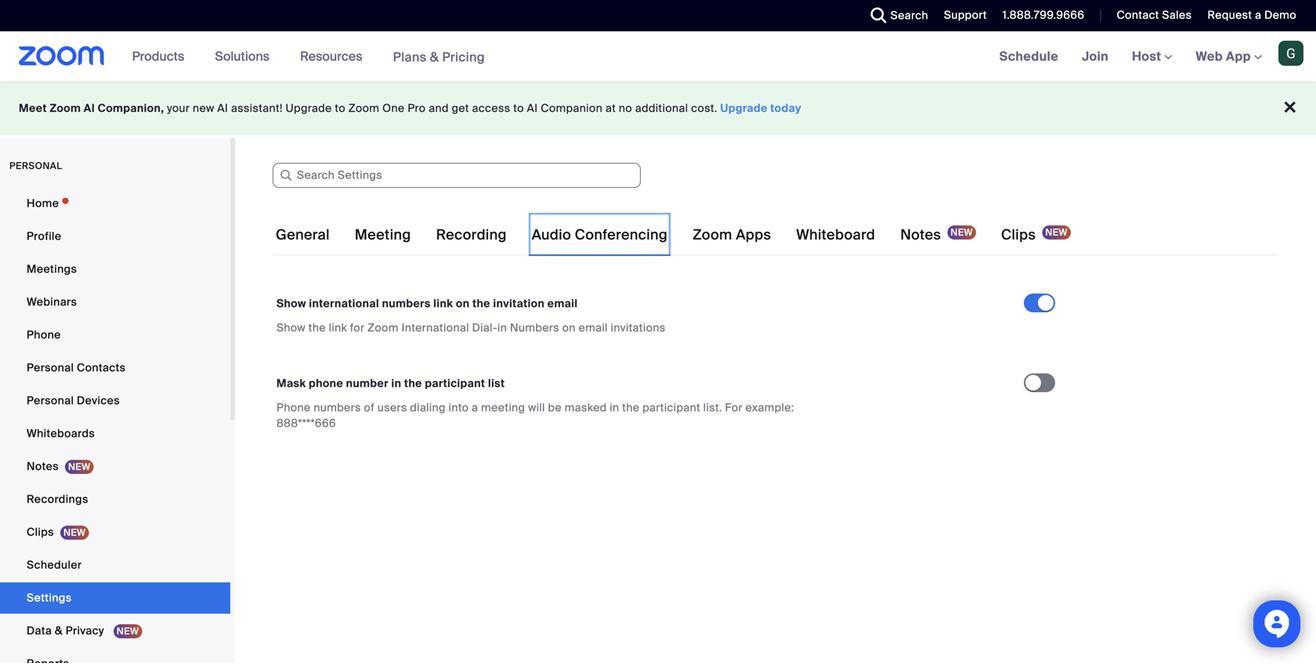 Task type: locate. For each thing, give the bounding box(es) containing it.
upgrade right cost. at the top
[[721, 101, 768, 116]]

0 horizontal spatial participant
[[425, 377, 485, 391]]

whiteboards link
[[0, 419, 230, 450]]

of
[[364, 401, 375, 415]]

0 horizontal spatial &
[[55, 624, 63, 639]]

personal up whiteboards
[[27, 394, 74, 408]]

assistant!
[[231, 101, 283, 116]]

0 horizontal spatial in
[[392, 377, 402, 391]]

demo
[[1265, 8, 1297, 22]]

zoom right for
[[368, 321, 399, 335]]

on up show the link for zoom international dial-in numbers on email invitations
[[456, 297, 470, 311]]

1 horizontal spatial upgrade
[[721, 101, 768, 116]]

& right data
[[55, 624, 63, 639]]

1 horizontal spatial participant
[[643, 401, 701, 415]]

personal contacts
[[27, 361, 126, 375]]

pricing
[[442, 49, 485, 65]]

1 vertical spatial participant
[[643, 401, 701, 415]]

0 vertical spatial &
[[430, 49, 439, 65]]

0 horizontal spatial ai
[[84, 101, 95, 116]]

users
[[378, 401, 407, 415]]

at
[[606, 101, 616, 116]]

numbers down the phone
[[314, 401, 361, 415]]

personal up personal devices at the left bottom of page
[[27, 361, 74, 375]]

0 vertical spatial personal
[[27, 361, 74, 375]]

1 horizontal spatial a
[[1256, 8, 1262, 22]]

1 horizontal spatial numbers
[[382, 297, 431, 311]]

in up the users
[[392, 377, 402, 391]]

meet zoom ai companion, your new ai assistant! upgrade to zoom one pro and get access to ai companion at no additional cost. upgrade today
[[19, 101, 802, 116]]

1 horizontal spatial clips
[[1002, 226, 1036, 244]]

1 horizontal spatial link
[[434, 297, 453, 311]]

notes inside personal menu menu
[[27, 460, 59, 474]]

1 to from the left
[[335, 101, 346, 116]]

be
[[548, 401, 562, 415]]

1.888.799.9666 button up schedule
[[991, 0, 1089, 31]]

in right "masked"
[[610, 401, 620, 415]]

2 horizontal spatial ai
[[527, 101, 538, 116]]

ai right new
[[217, 101, 228, 116]]

upgrade
[[286, 101, 332, 116], [721, 101, 768, 116]]

resources
[[300, 48, 363, 65]]

a left demo
[[1256, 8, 1262, 22]]

devices
[[77, 394, 120, 408]]

plans & pricing link
[[393, 49, 485, 65], [393, 49, 485, 65]]

1 vertical spatial in
[[392, 377, 402, 391]]

1 vertical spatial clips
[[27, 526, 54, 540]]

0 vertical spatial in
[[498, 321, 507, 335]]

scheduler link
[[0, 550, 230, 582]]

0 vertical spatial numbers
[[382, 297, 431, 311]]

& inside personal menu menu
[[55, 624, 63, 639]]

in down 'invitation'
[[498, 321, 507, 335]]

1 vertical spatial personal
[[27, 394, 74, 408]]

0 horizontal spatial to
[[335, 101, 346, 116]]

audio conferencing
[[532, 226, 668, 244]]

banner containing products
[[0, 31, 1317, 83]]

1 horizontal spatial in
[[498, 321, 507, 335]]

0 vertical spatial email
[[548, 297, 578, 311]]

number
[[346, 377, 389, 391]]

phone up 888****666
[[277, 401, 311, 415]]

webinars
[[27, 295, 77, 310]]

link
[[434, 297, 453, 311], [329, 321, 347, 335]]

for
[[725, 401, 743, 415]]

1 horizontal spatial phone
[[277, 401, 311, 415]]

0 vertical spatial participant
[[425, 377, 485, 391]]

phone for phone
[[27, 328, 61, 343]]

notes
[[901, 226, 942, 244], [27, 460, 59, 474]]

masked
[[565, 401, 607, 415]]

0 vertical spatial a
[[1256, 8, 1262, 22]]

1 vertical spatial phone
[[277, 401, 311, 415]]

0 vertical spatial phone
[[27, 328, 61, 343]]

the up dialing
[[404, 377, 422, 391]]

0 vertical spatial clips
[[1002, 226, 1036, 244]]

show for show the link for zoom international dial-in numbers on email invitations
[[277, 321, 306, 335]]

2 personal from the top
[[27, 394, 74, 408]]

settings link
[[0, 583, 230, 615]]

audio
[[532, 226, 572, 244]]

0 vertical spatial show
[[277, 297, 306, 311]]

ai left companion, on the left top
[[84, 101, 95, 116]]

international
[[309, 297, 379, 311]]

0 horizontal spatial numbers
[[314, 401, 361, 415]]

1 show from the top
[[277, 297, 306, 311]]

2 vertical spatial in
[[610, 401, 620, 415]]

a inside phone numbers of users dialing into a meeting will be masked in the participant list. for example: 888****666
[[472, 401, 478, 415]]

international
[[402, 321, 469, 335]]

whiteboards
[[27, 427, 95, 441]]

in
[[498, 321, 507, 335], [392, 377, 402, 391], [610, 401, 620, 415]]

phone inside phone numbers of users dialing into a meeting will be masked in the participant list. for example: 888****666
[[277, 401, 311, 415]]

1 horizontal spatial on
[[563, 321, 576, 335]]

phone inside personal menu menu
[[27, 328, 61, 343]]

link up the international
[[434, 297, 453, 311]]

ai left companion
[[527, 101, 538, 116]]

2 horizontal spatial in
[[610, 401, 620, 415]]

1 horizontal spatial &
[[430, 49, 439, 65]]

data & privacy
[[27, 624, 107, 639]]

request
[[1208, 8, 1253, 22]]

888****666
[[277, 417, 336, 431]]

2 to from the left
[[514, 101, 524, 116]]

1 vertical spatial a
[[472, 401, 478, 415]]

email up numbers at the left of page
[[548, 297, 578, 311]]

participant up the into
[[425, 377, 485, 391]]

1 vertical spatial link
[[329, 321, 347, 335]]

numbers up the international
[[382, 297, 431, 311]]

0 horizontal spatial on
[[456, 297, 470, 311]]

&
[[430, 49, 439, 65], [55, 624, 63, 639]]

1 vertical spatial &
[[55, 624, 63, 639]]

0 horizontal spatial notes
[[27, 460, 59, 474]]

resources button
[[300, 31, 370, 82]]

personal
[[9, 160, 62, 172]]

tabs of my account settings page tab list
[[273, 213, 1075, 257]]

meeting
[[481, 401, 526, 415]]

personal menu menu
[[0, 188, 230, 664]]

to down resources dropdown button
[[335, 101, 346, 116]]

show up mask
[[277, 321, 306, 335]]

personal for personal devices
[[27, 394, 74, 408]]

2 show from the top
[[277, 321, 306, 335]]

0 horizontal spatial clips
[[27, 526, 54, 540]]

phone for phone numbers of users dialing into a meeting will be masked in the participant list. for example: 888****666
[[277, 401, 311, 415]]

personal devices
[[27, 394, 120, 408]]

upgrade down product information navigation
[[286, 101, 332, 116]]

on right numbers at the left of page
[[563, 321, 576, 335]]

and
[[429, 101, 449, 116]]

recordings link
[[0, 484, 230, 516]]

numbers
[[382, 297, 431, 311], [314, 401, 361, 415]]

participant
[[425, 377, 485, 391], [643, 401, 701, 415]]

phone down webinars
[[27, 328, 61, 343]]

0 vertical spatial on
[[456, 297, 470, 311]]

0 horizontal spatial a
[[472, 401, 478, 415]]

zoom logo image
[[19, 46, 105, 66]]

1 vertical spatial show
[[277, 321, 306, 335]]

1 horizontal spatial to
[[514, 101, 524, 116]]

show
[[277, 297, 306, 311], [277, 321, 306, 335]]

clips inside personal menu menu
[[27, 526, 54, 540]]

support link
[[933, 0, 991, 31], [945, 8, 987, 22]]

to right access
[[514, 101, 524, 116]]

1 vertical spatial email
[[579, 321, 608, 335]]

0 vertical spatial link
[[434, 297, 453, 311]]

link left for
[[329, 321, 347, 335]]

a
[[1256, 8, 1262, 22], [472, 401, 478, 415]]

app
[[1227, 48, 1252, 65]]

conferencing
[[575, 226, 668, 244]]

phone numbers of users dialing into a meeting will be masked in the participant list. for example: 888****666
[[277, 401, 795, 431]]

personal contacts link
[[0, 353, 230, 384]]

show left international
[[277, 297, 306, 311]]

banner
[[0, 31, 1317, 83]]

whiteboard
[[797, 226, 876, 244]]

& inside product information navigation
[[430, 49, 439, 65]]

0 vertical spatial notes
[[901, 226, 942, 244]]

host button
[[1133, 48, 1173, 65]]

show international numbers link on the invitation email
[[277, 297, 578, 311]]

zoom left apps
[[693, 226, 733, 244]]

participant left list.
[[643, 401, 701, 415]]

the right "masked"
[[623, 401, 640, 415]]

contact sales
[[1117, 8, 1192, 22]]

products
[[132, 48, 185, 65]]

privacy
[[66, 624, 104, 639]]

1 personal from the top
[[27, 361, 74, 375]]

cost.
[[692, 101, 718, 116]]

1 horizontal spatial ai
[[217, 101, 228, 116]]

personal
[[27, 361, 74, 375], [27, 394, 74, 408]]

pro
[[408, 101, 426, 116]]

meetings navigation
[[988, 31, 1317, 83]]

a right the into
[[472, 401, 478, 415]]

zoom
[[50, 101, 81, 116], [349, 101, 380, 116], [693, 226, 733, 244], [368, 321, 399, 335]]

mask
[[277, 377, 306, 391]]

participant inside phone numbers of users dialing into a meeting will be masked in the participant list. for example: 888****666
[[643, 401, 701, 415]]

on
[[456, 297, 470, 311], [563, 321, 576, 335]]

companion,
[[98, 101, 164, 116]]

1 horizontal spatial notes
[[901, 226, 942, 244]]

0 horizontal spatial phone
[[27, 328, 61, 343]]

schedule link
[[988, 31, 1071, 82]]

example:
[[746, 401, 795, 415]]

0 horizontal spatial upgrade
[[286, 101, 332, 116]]

dial-
[[472, 321, 498, 335]]

plans
[[393, 49, 427, 65]]

email left invitations
[[579, 321, 608, 335]]

0 horizontal spatial email
[[548, 297, 578, 311]]

1 vertical spatial notes
[[27, 460, 59, 474]]

profile picture image
[[1279, 41, 1304, 66]]

solutions button
[[215, 31, 277, 82]]

& right plans
[[430, 49, 439, 65]]

ai
[[84, 101, 95, 116], [217, 101, 228, 116], [527, 101, 538, 116]]

profile link
[[0, 221, 230, 252]]

1.888.799.9666 button up 'schedule' link
[[1003, 8, 1085, 22]]

1 vertical spatial numbers
[[314, 401, 361, 415]]



Task type: vqa. For each thing, say whether or not it's contained in the screenshot.
international
yes



Task type: describe. For each thing, give the bounding box(es) containing it.
zoom apps
[[693, 226, 772, 244]]

host
[[1133, 48, 1165, 65]]

home
[[27, 196, 59, 211]]

& for plans
[[430, 49, 439, 65]]

meet
[[19, 101, 47, 116]]

schedule
[[1000, 48, 1059, 65]]

invitations
[[611, 321, 666, 335]]

the up dial- at the left of the page
[[473, 297, 491, 311]]

additional
[[636, 101, 689, 116]]

solutions
[[215, 48, 270, 65]]

contact
[[1117, 8, 1160, 22]]

notes link
[[0, 451, 230, 483]]

& for data
[[55, 624, 63, 639]]

list.
[[704, 401, 723, 415]]

upgrade today link
[[721, 101, 802, 116]]

zoom right meet
[[50, 101, 81, 116]]

clips link
[[0, 517, 230, 549]]

web
[[1197, 48, 1224, 65]]

1 ai from the left
[[84, 101, 95, 116]]

product information navigation
[[120, 31, 497, 83]]

request a demo
[[1208, 8, 1297, 22]]

for
[[350, 321, 365, 335]]

2 ai from the left
[[217, 101, 228, 116]]

1 horizontal spatial email
[[579, 321, 608, 335]]

in inside phone numbers of users dialing into a meeting will be masked in the participant list. for example: 888****666
[[610, 401, 620, 415]]

plans & pricing
[[393, 49, 485, 65]]

the inside phone numbers of users dialing into a meeting will be masked in the participant list. for example: 888****666
[[623, 401, 640, 415]]

recording
[[436, 226, 507, 244]]

zoom inside tabs of my account settings page tab list
[[693, 226, 733, 244]]

webinars link
[[0, 287, 230, 318]]

Search Settings text field
[[273, 163, 641, 188]]

numbers
[[510, 321, 560, 335]]

join
[[1082, 48, 1109, 65]]

show the link for zoom international dial-in numbers on email invitations
[[277, 321, 666, 335]]

phone
[[309, 377, 343, 391]]

show for show international numbers link on the invitation email
[[277, 297, 306, 311]]

home link
[[0, 188, 230, 219]]

will
[[528, 401, 545, 415]]

search button
[[860, 0, 933, 31]]

general
[[276, 226, 330, 244]]

new
[[193, 101, 214, 116]]

2 upgrade from the left
[[721, 101, 768, 116]]

no
[[619, 101, 633, 116]]

settings
[[27, 591, 72, 606]]

invitation
[[493, 297, 545, 311]]

zoom left one
[[349, 101, 380, 116]]

recordings
[[27, 493, 88, 507]]

personal for personal contacts
[[27, 361, 74, 375]]

mask phone number in the participant list
[[277, 377, 505, 391]]

web app button
[[1197, 48, 1263, 65]]

into
[[449, 401, 469, 415]]

3 ai from the left
[[527, 101, 538, 116]]

meeting
[[355, 226, 411, 244]]

your
[[167, 101, 190, 116]]

companion
[[541, 101, 603, 116]]

0 horizontal spatial link
[[329, 321, 347, 335]]

1 upgrade from the left
[[286, 101, 332, 116]]

today
[[771, 101, 802, 116]]

meet zoom ai companion, footer
[[0, 82, 1317, 136]]

numbers inside phone numbers of users dialing into a meeting will be masked in the participant list. for example: 888****666
[[314, 401, 361, 415]]

list
[[488, 377, 505, 391]]

profile
[[27, 229, 61, 244]]

one
[[383, 101, 405, 116]]

clips inside tabs of my account settings page tab list
[[1002, 226, 1036, 244]]

join link
[[1071, 31, 1121, 82]]

get
[[452, 101, 469, 116]]

access
[[472, 101, 511, 116]]

1.888.799.9666
[[1003, 8, 1085, 22]]

meetings link
[[0, 254, 230, 285]]

meetings
[[27, 262, 77, 277]]

1 vertical spatial on
[[563, 321, 576, 335]]

phone link
[[0, 320, 230, 351]]

the down international
[[309, 321, 326, 335]]

scheduler
[[27, 558, 82, 573]]

personal devices link
[[0, 386, 230, 417]]

notes inside tabs of my account settings page tab list
[[901, 226, 942, 244]]

search
[[891, 8, 929, 23]]

data & privacy link
[[0, 616, 230, 647]]

products button
[[132, 31, 192, 82]]

dialing
[[410, 401, 446, 415]]

sales
[[1163, 8, 1192, 22]]

support
[[945, 8, 987, 22]]

web app
[[1197, 48, 1252, 65]]



